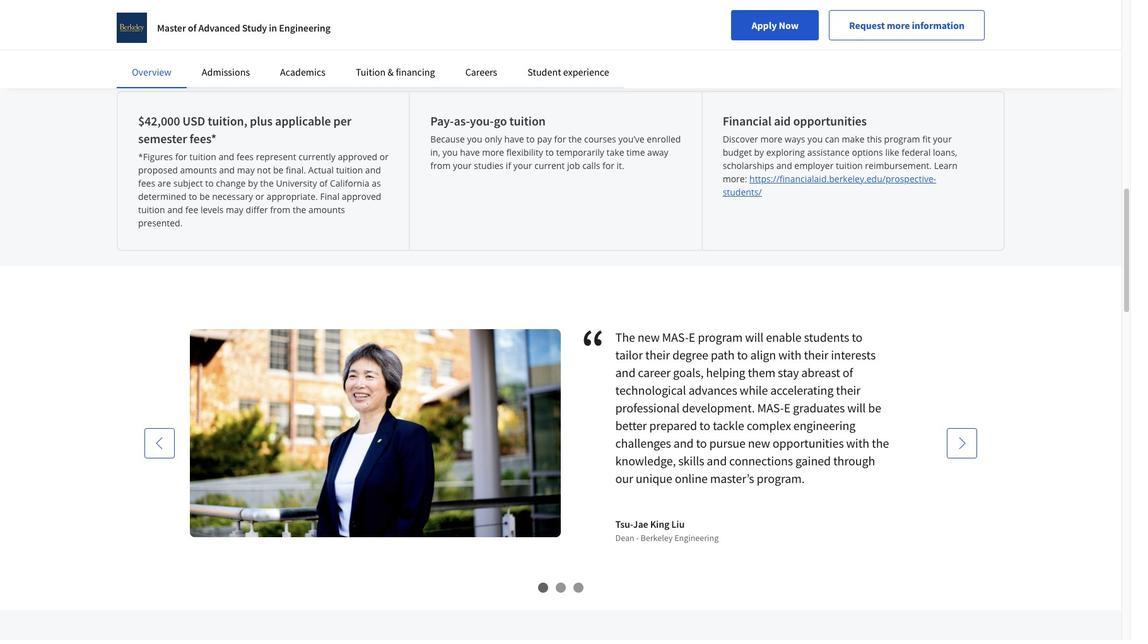 Task type: locate. For each thing, give the bounding box(es) containing it.
more right request
[[887, 19, 910, 32]]

gained
[[796, 453, 831, 469]]

employer
[[795, 160, 834, 172]]

1 horizontal spatial or
[[380, 151, 389, 163]]

or up the differ
[[255, 191, 264, 203]]

0 vertical spatial from
[[431, 160, 451, 172]]

actual
[[308, 164, 334, 176]]

of inside the new mas-e program will enable students to tailor their degree path to align with their interests and career goals, helping them stay abreast of technological advances while accelerating their professional development. mas-e graduates will be better prepared to tackle complex engineering challenges and to pursue new opportunities with the knowledge, skills and connections gained through our unique online master's program.
[[843, 365, 854, 381]]

be
[[273, 164, 284, 176], [200, 191, 210, 203], [869, 400, 882, 416]]

opportunities up can
[[794, 113, 867, 129]]

by inside $42,000 usd tuition, plus applicable per semester fees* *figures for tuition and fees represent currently approved or proposed amounts and may not be final. actual tuition and fees are subject to change by the university of california as determined to be necessary or appropriate. final approved tuition and fee levels may differ from the amounts presented.
[[248, 177, 258, 189]]

mas-
[[663, 329, 689, 345], [758, 400, 784, 416]]

make
[[842, 133, 865, 145]]

1 vertical spatial pay-
[[431, 113, 454, 129]]

you down because
[[443, 146, 458, 158]]

0 horizontal spatial by
[[248, 177, 258, 189]]

from down in,
[[431, 160, 451, 172]]

their down abreast
[[837, 383, 861, 398]]

1 horizontal spatial you
[[467, 133, 483, 145]]

to right subject
[[205, 177, 214, 189]]

0 horizontal spatial fees
[[138, 177, 155, 189]]

0 vertical spatial e
[[689, 329, 696, 345]]

1 vertical spatial you-
[[470, 113, 494, 129]]

to right path
[[738, 347, 748, 363]]

0 horizontal spatial you
[[443, 146, 458, 158]]

from down appropriate.
[[270, 204, 291, 216]]

pay-as-you-go tuition for each unit
[[117, 53, 377, 76]]

skills
[[679, 453, 705, 469]]

approved down california
[[342, 191, 381, 203]]

1 vertical spatial of
[[319, 177, 328, 189]]

0 horizontal spatial pay-
[[117, 53, 150, 76]]

fees
[[237, 151, 254, 163], [138, 177, 155, 189]]

have up 'flexibility'
[[505, 133, 524, 145]]

1 horizontal spatial of
[[319, 177, 328, 189]]

development.
[[682, 400, 755, 416]]

usd
[[183, 113, 205, 129]]

0 vertical spatial have
[[505, 133, 524, 145]]

go up only
[[494, 113, 507, 129]]

1 horizontal spatial from
[[431, 160, 451, 172]]

aid
[[774, 113, 791, 129]]

financial aid opportunities discover more ways you can make this program fit your budget by exploring assistance options like federal loans, scholarships and employer tuition reimbursement. learn more:
[[723, 113, 958, 185]]

1 vertical spatial opportunities
[[773, 436, 844, 451]]

for right *figures
[[175, 151, 187, 163]]

0 horizontal spatial as-
[[150, 53, 172, 76]]

amounts up subject
[[180, 164, 217, 176]]

connections
[[730, 453, 793, 469]]

master of advanced study in engineering
[[157, 21, 331, 34]]

1 horizontal spatial program
[[885, 133, 921, 145]]

of right master
[[188, 21, 197, 34]]

0 horizontal spatial or
[[255, 191, 264, 203]]

will up engineering
[[848, 400, 866, 416]]

1 vertical spatial approved
[[342, 191, 381, 203]]

program up path
[[698, 329, 743, 345]]

more down only
[[482, 146, 504, 158]]

0 horizontal spatial of
[[188, 21, 197, 34]]

student experience link
[[528, 66, 609, 78]]

to
[[527, 133, 535, 145], [546, 146, 554, 158], [205, 177, 214, 189], [189, 191, 197, 203], [852, 329, 863, 345], [738, 347, 748, 363], [700, 418, 711, 434], [696, 436, 707, 451]]

go down the advanced
[[206, 53, 224, 76]]

1 vertical spatial go
[[494, 113, 507, 129]]

your left studies
[[453, 160, 472, 172]]

list
[[117, 91, 1006, 251]]

0 horizontal spatial go
[[206, 53, 224, 76]]

admissions
[[202, 66, 250, 78]]

learn
[[935, 160, 958, 172]]

program
[[885, 133, 921, 145], [698, 329, 743, 345]]

2 vertical spatial more
[[482, 146, 504, 158]]

engineering right in
[[279, 21, 331, 34]]

job
[[567, 160, 580, 172]]

currently
[[299, 151, 336, 163]]

be down represent
[[273, 164, 284, 176]]

the down appropriate.
[[293, 204, 306, 216]]

1 vertical spatial as-
[[454, 113, 470, 129]]

1 horizontal spatial as-
[[454, 113, 470, 129]]

0 vertical spatial be
[[273, 164, 284, 176]]

e down accelerating
[[784, 400, 791, 416]]

tsu-
[[616, 518, 633, 531]]

1 horizontal spatial new
[[748, 436, 771, 451]]

you-
[[172, 53, 206, 76], [470, 113, 494, 129]]

0 vertical spatial go
[[206, 53, 224, 76]]

and
[[219, 151, 234, 163], [777, 160, 793, 172], [219, 164, 235, 176], [365, 164, 381, 176], [167, 204, 183, 216], [616, 365, 636, 381], [674, 436, 694, 451], [707, 453, 727, 469]]

each
[[307, 53, 343, 76]]

go inside pay-as-you-go tuition because you only have to pay for the courses you've enrolled in, you have more flexibility to temporarily take time away from your studies if your current job calls for it.
[[494, 113, 507, 129]]

tuition
[[356, 66, 386, 78]]

1 vertical spatial have
[[460, 146, 480, 158]]

of
[[188, 21, 197, 34], [319, 177, 328, 189], [843, 365, 854, 381]]

the up through
[[872, 436, 890, 451]]

0 horizontal spatial you-
[[172, 53, 206, 76]]

overview
[[132, 66, 172, 78]]

0 vertical spatial fees
[[237, 151, 254, 163]]

1 vertical spatial from
[[270, 204, 291, 216]]

0 horizontal spatial program
[[698, 329, 743, 345]]

0 vertical spatial pay-
[[117, 53, 150, 76]]

0 horizontal spatial amounts
[[180, 164, 217, 176]]

enable
[[766, 329, 802, 345]]

ways
[[785, 133, 806, 145]]

1 vertical spatial amounts
[[309, 204, 345, 216]]

you left can
[[808, 133, 823, 145]]

0 vertical spatial mas-
[[663, 329, 689, 345]]

2 horizontal spatial more
[[887, 19, 910, 32]]

king
[[651, 518, 670, 531]]

2 vertical spatial be
[[869, 400, 882, 416]]

as-
[[150, 53, 172, 76], [454, 113, 470, 129]]

testimonial by tsu-jae king liu image
[[190, 329, 561, 538]]

you- inside pay-as-you-go tuition because you only have to pay for the courses you've enrolled in, you have more flexibility to temporarily take time away from your studies if your current job calls for it.
[[470, 113, 494, 129]]

interests
[[831, 347, 876, 363]]

approved up california
[[338, 151, 378, 163]]

master's
[[711, 471, 755, 487]]

2 horizontal spatial you
[[808, 133, 823, 145]]

e
[[689, 329, 696, 345], [784, 400, 791, 416]]

1 horizontal spatial pay-
[[431, 113, 454, 129]]

you left only
[[467, 133, 483, 145]]

flexibility
[[507, 146, 543, 158]]

careers
[[466, 66, 498, 78]]

amounts down final
[[309, 204, 345, 216]]

1 vertical spatial program
[[698, 329, 743, 345]]

mas- up complex
[[758, 400, 784, 416]]

as- down master
[[150, 53, 172, 76]]

more up exploring
[[761, 133, 783, 145]]

2 horizontal spatial be
[[869, 400, 882, 416]]

subject
[[173, 177, 203, 189]]

0 horizontal spatial from
[[270, 204, 291, 216]]

tuition up https://financialaid.berkeley.edu/prospective-
[[836, 160, 863, 172]]

0 horizontal spatial be
[[200, 191, 210, 203]]

0 horizontal spatial mas-
[[663, 329, 689, 345]]

time
[[627, 146, 645, 158]]

1 vertical spatial e
[[784, 400, 791, 416]]

you
[[467, 133, 483, 145], [808, 133, 823, 145], [443, 146, 458, 158]]

program up like
[[885, 133, 921, 145]]

0 vertical spatial program
[[885, 133, 921, 145]]

0 horizontal spatial with
[[779, 347, 802, 363]]

change
[[216, 177, 246, 189]]

more inside financial aid opportunities discover more ways you can make this program fit your budget by exploring assistance options like federal loans, scholarships and employer tuition reimbursement. learn more:
[[761, 133, 783, 145]]

from
[[431, 160, 451, 172], [270, 204, 291, 216]]

knowledge,
[[616, 453, 676, 469]]

pursue
[[710, 436, 746, 451]]

fees down proposed
[[138, 177, 155, 189]]

by down the not
[[248, 177, 258, 189]]

you- right overview
[[172, 53, 206, 76]]

1 horizontal spatial go
[[494, 113, 507, 129]]

1 horizontal spatial have
[[505, 133, 524, 145]]

assistance
[[808, 146, 850, 158]]

may left the not
[[237, 164, 255, 176]]

engineering
[[794, 418, 856, 434]]

can
[[826, 133, 840, 145]]

1 horizontal spatial engineering
[[675, 533, 719, 544]]

have
[[505, 133, 524, 145], [460, 146, 480, 158]]

will
[[746, 329, 764, 345], [848, 400, 866, 416]]

to up current
[[546, 146, 554, 158]]

"
[[581, 316, 616, 379]]

1 horizontal spatial e
[[784, 400, 791, 416]]

amounts
[[180, 164, 217, 176], [309, 204, 345, 216]]

1 vertical spatial may
[[226, 204, 244, 216]]

e up degree
[[689, 329, 696, 345]]

align
[[751, 347, 776, 363]]

1 horizontal spatial will
[[848, 400, 866, 416]]

list containing $42,000 usd tuition, plus applicable per semester fees*
[[117, 91, 1006, 251]]

0 horizontal spatial new
[[638, 329, 660, 345]]

with up through
[[847, 436, 870, 451]]

your up loans,
[[934, 133, 952, 145]]

0 horizontal spatial e
[[689, 329, 696, 345]]

have up studies
[[460, 146, 480, 158]]

be up the levels
[[200, 191, 210, 203]]

1 vertical spatial engineering
[[675, 533, 719, 544]]

1 vertical spatial mas-
[[758, 400, 784, 416]]

$42,000
[[138, 113, 180, 129]]

1 vertical spatial more
[[761, 133, 783, 145]]

calls
[[583, 160, 601, 172]]

0 horizontal spatial will
[[746, 329, 764, 345]]

you for opportunities
[[808, 133, 823, 145]]

tuition down study
[[228, 53, 279, 76]]

their up abreast
[[804, 347, 829, 363]]

1 horizontal spatial by
[[755, 146, 764, 158]]

new right the
[[638, 329, 660, 345]]

pay- up because
[[431, 113, 454, 129]]

their up career on the bottom of the page
[[646, 347, 670, 363]]

as- up because
[[454, 113, 470, 129]]

https://financialaid.berkeley.edu/prospective-
[[750, 173, 937, 185]]

you- for pay-as-you-go tuition because you only have to pay for the courses you've enrolled in, you have more flexibility to temporarily take time away from your studies if your current job calls for it.
[[470, 113, 494, 129]]

jae
[[633, 518, 649, 531]]

2 horizontal spatial of
[[843, 365, 854, 381]]

opportunities up gained
[[773, 436, 844, 451]]

go
[[206, 53, 224, 76], [494, 113, 507, 129]]

unique
[[636, 471, 673, 487]]

2 horizontal spatial your
[[934, 133, 952, 145]]

be right graduates
[[869, 400, 882, 416]]

loans,
[[934, 146, 958, 158]]

financial aid opportunities list item
[[703, 92, 995, 250]]

from inside $42,000 usd tuition, plus applicable per semester fees* *figures for tuition and fees represent currently approved or proposed amounts and may not be final. actual tuition and fees are subject to change by the university of california as determined to be necessary or appropriate. final approved tuition and fee levels may differ from the amounts presented.
[[270, 204, 291, 216]]

you for you-
[[467, 133, 483, 145]]

1 vertical spatial with
[[847, 436, 870, 451]]

may down necessary
[[226, 204, 244, 216]]

uc berkeley college of engineering logo image
[[117, 13, 147, 43]]

program.
[[757, 471, 805, 487]]

graduates
[[793, 400, 845, 416]]

of inside $42,000 usd tuition, plus applicable per semester fees* *figures for tuition and fees represent currently approved or proposed amounts and may not be final. actual tuition and fees are subject to change by the university of california as determined to be necessary or appropriate. final approved tuition and fee levels may differ from the amounts presented.
[[319, 177, 328, 189]]

pay- inside pay-as-you-go tuition because you only have to pay for the courses you've enrolled in, you have more flexibility to temporarily take time away from your studies if your current job calls for it.
[[431, 113, 454, 129]]

with up stay at the right bottom
[[779, 347, 802, 363]]

by up scholarships
[[755, 146, 764, 158]]

engineering
[[279, 21, 331, 34], [675, 533, 719, 544]]

it.
[[617, 160, 625, 172]]

you- up only
[[470, 113, 494, 129]]

0 vertical spatial by
[[755, 146, 764, 158]]

of down actual
[[319, 177, 328, 189]]

$42,000 usd tuition, plus applicable per semester fees* list item
[[118, 92, 410, 250]]

for
[[282, 53, 304, 76], [554, 133, 566, 145], [175, 151, 187, 163], [603, 160, 615, 172]]

university
[[276, 177, 317, 189]]

the up temporarily
[[569, 133, 582, 145]]

the down the not
[[260, 177, 274, 189]]

engineering down liu
[[675, 533, 719, 544]]

pay
[[537, 133, 552, 145]]

current
[[535, 160, 565, 172]]

as- inside pay-as-you-go tuition because you only have to pay for the courses you've enrolled in, you have more flexibility to temporarily take time away from your studies if your current job calls for it.
[[454, 113, 470, 129]]

0 horizontal spatial have
[[460, 146, 480, 158]]

as- for pay-as-you-go tuition for each unit
[[150, 53, 172, 76]]

slides element
[[129, 583, 993, 596]]

2 horizontal spatial their
[[837, 383, 861, 398]]

will up align at the right
[[746, 329, 764, 345]]

for inside $42,000 usd tuition, plus applicable per semester fees* *figures for tuition and fees represent currently approved or proposed amounts and may not be final. actual tuition and fees are subject to change by the university of california as determined to be necessary or appropriate. final approved tuition and fee levels may differ from the amounts presented.
[[175, 151, 187, 163]]

engineering inside tsu-jae king liu dean - berkeley engineering
[[675, 533, 719, 544]]

technological
[[616, 383, 686, 398]]

https://financialaid.berkeley.edu/prospective- students/
[[723, 173, 937, 198]]

tuition down fees*
[[189, 151, 216, 163]]

or up as
[[380, 151, 389, 163]]

0 vertical spatial or
[[380, 151, 389, 163]]

0 horizontal spatial more
[[482, 146, 504, 158]]

fees up change
[[237, 151, 254, 163]]

0 vertical spatial more
[[887, 19, 910, 32]]

pay- down uc berkeley college of engineering logo
[[117, 53, 150, 76]]

to up fee
[[189, 191, 197, 203]]

0 vertical spatial opportunities
[[794, 113, 867, 129]]

1 horizontal spatial more
[[761, 133, 783, 145]]

from inside pay-as-you-go tuition because you only have to pay for the courses you've enrolled in, you have more flexibility to temporarily take time away from your studies if your current job calls for it.
[[431, 160, 451, 172]]

with
[[779, 347, 802, 363], [847, 436, 870, 451]]

more inside button
[[887, 19, 910, 32]]

0 vertical spatial of
[[188, 21, 197, 34]]

appropriate.
[[267, 191, 318, 203]]

2 vertical spatial of
[[843, 365, 854, 381]]

more:
[[723, 173, 748, 185]]

program inside the new mas-e program will enable students to tailor their degree path to align with their interests and career goals, helping them stay abreast of technological advances while accelerating their professional development. mas-e graduates will be better prepared to tackle complex engineering challenges and to pursue new opportunities with the knowledge, skills and connections gained through our unique online master's program.
[[698, 329, 743, 345]]

pay- for pay-as-you-go tuition because you only have to pay for the courses you've enrolled in, you have more flexibility to temporarily take time away from your studies if your current job calls for it.
[[431, 113, 454, 129]]

tuition up pay
[[510, 113, 546, 129]]

in
[[269, 21, 277, 34]]

mas- up degree
[[663, 329, 689, 345]]

new up connections
[[748, 436, 771, 451]]

0 vertical spatial you-
[[172, 53, 206, 76]]

go for for
[[206, 53, 224, 76]]

0 vertical spatial with
[[779, 347, 802, 363]]

1 vertical spatial by
[[248, 177, 258, 189]]

you've
[[619, 133, 645, 145]]

your down 'flexibility'
[[514, 160, 532, 172]]

to up interests at the right of the page
[[852, 329, 863, 345]]

0 horizontal spatial engineering
[[279, 21, 331, 34]]

0 vertical spatial engineering
[[279, 21, 331, 34]]

1 horizontal spatial with
[[847, 436, 870, 451]]

you inside financial aid opportunities discover more ways you can make this program fit your budget by exploring assistance options like federal loans, scholarships and employer tuition reimbursement. learn more:
[[808, 133, 823, 145]]

you- for pay-as-you-go tuition for each unit
[[172, 53, 206, 76]]

of down interests at the right of the page
[[843, 365, 854, 381]]

1 horizontal spatial you-
[[470, 113, 494, 129]]

levels
[[201, 204, 224, 216]]



Task type: vqa. For each thing, say whether or not it's contained in the screenshot.
coursera plus image
no



Task type: describe. For each thing, give the bounding box(es) containing it.
proposed
[[138, 164, 178, 176]]

academics
[[280, 66, 326, 78]]

our
[[616, 471, 634, 487]]

your inside financial aid opportunities discover more ways you can make this program fit your budget by exploring assistance options like federal loans, scholarships and employer tuition reimbursement. learn more:
[[934, 133, 952, 145]]

and inside financial aid opportunities discover more ways you can make this program fit your budget by exploring assistance options like federal loans, scholarships and employer tuition reimbursement. learn more:
[[777, 160, 793, 172]]

fees*
[[190, 131, 217, 146]]

tuition & financing link
[[356, 66, 435, 78]]

if
[[506, 160, 511, 172]]

differ
[[246, 204, 268, 216]]

careers link
[[466, 66, 498, 78]]

because
[[431, 133, 465, 145]]

for left it. on the right of page
[[603, 160, 615, 172]]

0 vertical spatial new
[[638, 329, 660, 345]]

prepared
[[650, 418, 697, 434]]

budget
[[723, 146, 752, 158]]

apply now button
[[732, 10, 819, 40]]

pay-as-you-go tuition list item
[[410, 92, 703, 250]]

information
[[912, 19, 965, 32]]

apply
[[752, 19, 777, 32]]

the
[[616, 329, 635, 345]]

go for because
[[494, 113, 507, 129]]

enrolled
[[647, 133, 681, 145]]

berkeley
[[641, 533, 673, 544]]

fee
[[185, 204, 198, 216]]

1 horizontal spatial be
[[273, 164, 284, 176]]

temporarily
[[557, 146, 605, 158]]

program inside financial aid opportunities discover more ways you can make this program fit your budget by exploring assistance options like federal loans, scholarships and employer tuition reimbursement. learn more:
[[885, 133, 921, 145]]

1 horizontal spatial their
[[804, 347, 829, 363]]

opportunities inside financial aid opportunities discover more ways you can make this program fit your budget by exploring assistance options like federal loans, scholarships and employer tuition reimbursement. learn more:
[[794, 113, 867, 129]]

stay
[[778, 365, 799, 381]]

next image
[[956, 437, 969, 450]]

studies
[[474, 160, 504, 172]]

for right pay
[[554, 133, 566, 145]]

&
[[388, 66, 394, 78]]

-
[[637, 533, 639, 544]]

liu
[[672, 518, 685, 531]]

per
[[334, 113, 352, 129]]

online
[[675, 471, 708, 487]]

discover
[[723, 133, 759, 145]]

abreast
[[802, 365, 841, 381]]

california
[[330, 177, 370, 189]]

0 vertical spatial will
[[746, 329, 764, 345]]

1 horizontal spatial fees
[[237, 151, 254, 163]]

more inside pay-as-you-go tuition because you only have to pay for the courses you've enrolled in, you have more flexibility to temporarily take time away from your studies if your current job calls for it.
[[482, 146, 504, 158]]

academics link
[[280, 66, 326, 78]]

accelerating
[[771, 383, 834, 398]]

not
[[257, 164, 271, 176]]

1 vertical spatial will
[[848, 400, 866, 416]]

tailor
[[616, 347, 643, 363]]

tuition,
[[208, 113, 247, 129]]

as- for pay-as-you-go tuition because you only have to pay for the courses you've enrolled in, you have more flexibility to temporarily take time away from your studies if your current job calls for it.
[[454, 113, 470, 129]]

0 horizontal spatial their
[[646, 347, 670, 363]]

students/
[[723, 186, 762, 198]]

tackle
[[713, 418, 745, 434]]

are
[[158, 177, 171, 189]]

helping
[[707, 365, 746, 381]]

request
[[850, 19, 885, 32]]

$42,000 usd tuition, plus applicable per semester fees* *figures for tuition and fees represent currently approved or proposed amounts and may not be final. actual tuition and fees are subject to change by the university of california as determined to be necessary or appropriate. final approved tuition and fee levels may differ from the amounts presented.
[[138, 113, 389, 229]]

the inside pay-as-you-go tuition because you only have to pay for the courses you've enrolled in, you have more flexibility to temporarily take time away from your studies if your current job calls for it.
[[569, 133, 582, 145]]

federal
[[902, 146, 931, 158]]

reimbursement.
[[866, 160, 932, 172]]

like
[[886, 146, 900, 158]]

better
[[616, 418, 647, 434]]

the inside the new mas-e program will enable students to tailor their degree path to align with their interests and career goals, helping them stay abreast of technological advances while accelerating their professional development. mas-e graduates will be better prepared to tackle complex engineering challenges and to pursue new opportunities with the knowledge, skills and connections gained through our unique online master's program.
[[872, 436, 890, 451]]

tuition inside pay-as-you-go tuition because you only have to pay for the courses you've enrolled in, you have more flexibility to temporarily take time away from your studies if your current job calls for it.
[[510, 113, 546, 129]]

to left pay
[[527, 133, 535, 145]]

request more information button
[[829, 10, 985, 40]]

opportunities inside the new mas-e program will enable students to tailor their degree path to align with their interests and career goals, helping them stay abreast of technological advances while accelerating their professional development. mas-e graduates will be better prepared to tackle complex engineering challenges and to pursue new opportunities with the knowledge, skills and connections gained through our unique online master's program.
[[773, 436, 844, 451]]

to down development. at bottom right
[[700, 418, 711, 434]]

the new mas-e program will enable students to tailor their degree path to align with their interests and career goals, helping them stay abreast of technological advances while accelerating their professional development. mas-e graduates will be better prepared to tackle complex engineering challenges and to pursue new opportunities with the knowledge, skills and connections gained through our unique online master's program.
[[616, 329, 890, 487]]

1 vertical spatial fees
[[138, 177, 155, 189]]

tuition up presented.
[[138, 204, 165, 216]]

1 horizontal spatial amounts
[[309, 204, 345, 216]]

tuition & financing
[[356, 66, 435, 78]]

as
[[372, 177, 381, 189]]

path
[[711, 347, 735, 363]]

plus
[[250, 113, 273, 129]]

for left the each on the left of the page
[[282, 53, 304, 76]]

students
[[804, 329, 850, 345]]

student experience
[[528, 66, 609, 78]]

them
[[748, 365, 776, 381]]

request more information
[[850, 19, 965, 32]]

master
[[157, 21, 186, 34]]

pay-as-you-go tuition because you only have to pay for the courses you've enrolled in, you have more flexibility to temporarily take time away from your studies if your current job calls for it.
[[431, 113, 681, 172]]

1 vertical spatial be
[[200, 191, 210, 203]]

*figures
[[138, 151, 173, 163]]

away
[[648, 146, 669, 158]]

tuition up california
[[336, 164, 363, 176]]

determined
[[138, 191, 187, 203]]

pay- for pay-as-you-go tuition for each unit
[[117, 53, 150, 76]]

applicable
[[275, 113, 331, 129]]

1 horizontal spatial your
[[514, 160, 532, 172]]

challenges
[[616, 436, 671, 451]]

0 vertical spatial may
[[237, 164, 255, 176]]

courses
[[585, 133, 616, 145]]

options
[[852, 146, 884, 158]]

while
[[740, 383, 768, 398]]

0 horizontal spatial your
[[453, 160, 472, 172]]

financing
[[396, 66, 435, 78]]

fit
[[923, 133, 931, 145]]

overview link
[[132, 66, 172, 78]]

in,
[[431, 146, 441, 158]]

now
[[779, 19, 799, 32]]

1 vertical spatial new
[[748, 436, 771, 451]]

0 vertical spatial amounts
[[180, 164, 217, 176]]

scholarships
[[723, 160, 775, 172]]

1 horizontal spatial mas-
[[758, 400, 784, 416]]

study
[[242, 21, 267, 34]]

complex
[[747, 418, 792, 434]]

to up skills
[[696, 436, 707, 451]]

tuition inside financial aid opportunities discover more ways you can make this program fit your budget by exploring assistance options like federal loans, scholarships and employer tuition reimbursement. learn more:
[[836, 160, 863, 172]]

be inside the new mas-e program will enable students to tailor their degree path to align with their interests and career goals, helping them stay abreast of technological advances while accelerating their professional development. mas-e graduates will be better prepared to tackle complex engineering challenges and to pursue new opportunities with the knowledge, skills and connections gained through our unique online master's program.
[[869, 400, 882, 416]]

0 vertical spatial approved
[[338, 151, 378, 163]]

necessary
[[212, 191, 253, 203]]

career
[[638, 365, 671, 381]]

previous image
[[153, 437, 166, 450]]

1 vertical spatial or
[[255, 191, 264, 203]]

by inside financial aid opportunities discover more ways you can make this program fit your budget by exploring assistance options like federal loans, scholarships and employer tuition reimbursement. learn more:
[[755, 146, 764, 158]]

experience
[[564, 66, 609, 78]]



